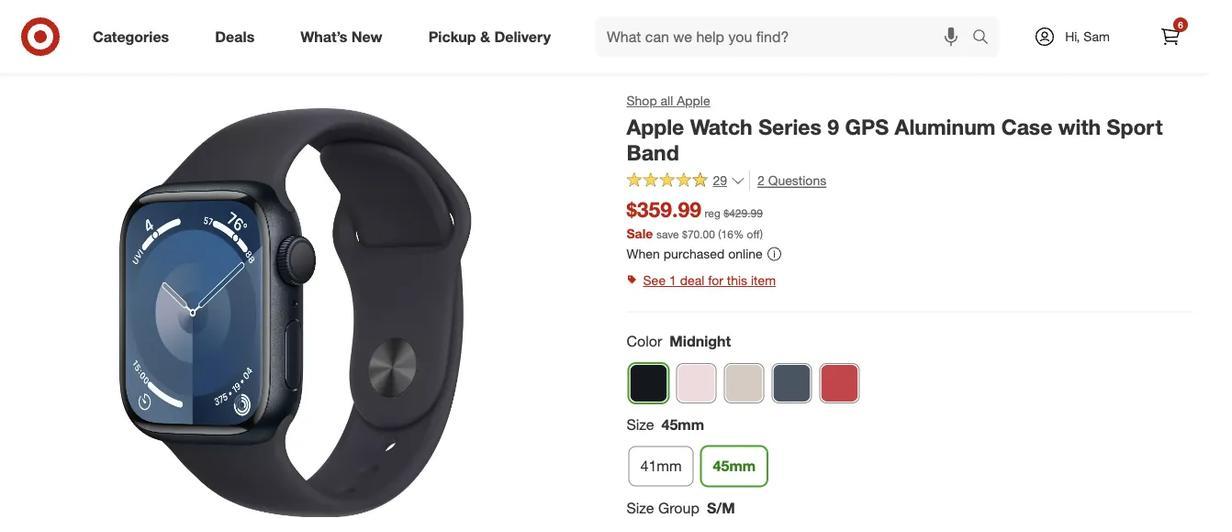 Task type: describe. For each thing, give the bounding box(es) containing it.
$359.99 reg $429.99 sale save $ 70.00 ( 16 % off )
[[627, 197, 763, 242]]

0 horizontal spatial 45mm
[[662, 416, 704, 434]]

6
[[1178, 19, 1184, 30]]

group containing size
[[625, 415, 1195, 495]]

off
[[747, 228, 760, 242]]

size 45mm
[[627, 416, 704, 434]]

$
[[682, 228, 688, 242]]

0 vertical spatial apple
[[677, 93, 710, 109]]

group
[[658, 500, 700, 518]]

for
[[708, 273, 724, 289]]

pickup & delivery
[[429, 28, 551, 46]]

29 link
[[627, 170, 746, 193]]

when purchased online
[[627, 246, 763, 262]]

when
[[627, 246, 660, 262]]

deal
[[680, 273, 705, 289]]

s/m
[[707, 500, 735, 518]]

new
[[352, 28, 383, 46]]

delivery
[[494, 28, 551, 46]]

what's new link
[[285, 17, 406, 57]]

1
[[669, 273, 677, 289]]

what's new
[[301, 28, 383, 46]]

$359.99
[[627, 197, 702, 223]]

gps
[[845, 114, 889, 140]]

)
[[760, 228, 763, 242]]

2
[[758, 173, 765, 189]]

midnight
[[670, 333, 731, 351]]

band
[[627, 140, 679, 166]]

deals
[[215, 28, 255, 46]]

color
[[627, 333, 662, 351]]

(product)red image
[[821, 364, 859, 403]]

9
[[828, 114, 839, 140]]

see 1 deal for this item link
[[627, 268, 1195, 294]]

&
[[480, 28, 490, 46]]

questions
[[768, 173, 827, 189]]

1 vertical spatial apple
[[627, 114, 684, 140]]



Task type: vqa. For each thing, say whether or not it's contained in the screenshot.
2nd Not from the bottom
no



Task type: locate. For each thing, give the bounding box(es) containing it.
shop
[[627, 93, 657, 109]]

save
[[657, 228, 679, 242]]

size group s/m
[[627, 500, 735, 518]]

categories
[[93, 28, 169, 46]]

sam
[[1084, 28, 1110, 45]]

all
[[661, 93, 673, 109]]

size down midnight icon
[[627, 416, 654, 434]]

0 vertical spatial size
[[627, 416, 654, 434]]

1 vertical spatial size
[[627, 500, 654, 518]]

shop all apple apple watch series 9 gps aluminum case with sport band
[[627, 93, 1163, 166]]

size left group
[[627, 500, 654, 518]]

size for size group
[[627, 500, 654, 518]]

sport
[[1107, 114, 1163, 140]]

45mm down pink icon
[[662, 416, 704, 434]]

16
[[721, 228, 734, 242]]

midnight image
[[630, 364, 668, 403]]

What can we help you find? suggestions appear below search field
[[596, 17, 977, 57]]

sale
[[627, 226, 653, 242]]

6 link
[[1151, 17, 1191, 57]]

watch
[[690, 114, 753, 140]]

1 vertical spatial 45mm
[[713, 458, 756, 476]]

this
[[727, 273, 748, 289]]

online
[[728, 246, 763, 262]]

$429.99
[[724, 206, 763, 220]]

reg
[[705, 206, 721, 220]]

see
[[643, 273, 666, 289]]

silver image
[[773, 364, 811, 403]]

pickup
[[429, 28, 476, 46]]

case
[[1002, 114, 1053, 140]]

categories link
[[77, 17, 192, 57]]

1 size from the top
[[627, 416, 654, 434]]

2 size from the top
[[627, 500, 654, 518]]

29
[[713, 173, 727, 189]]

group
[[625, 415, 1195, 495]]

item
[[751, 273, 776, 289]]

color midnight
[[627, 333, 731, 351]]

what's
[[301, 28, 348, 46]]

2 questions link
[[749, 170, 827, 191]]

apple up band
[[627, 114, 684, 140]]

apple
[[677, 93, 710, 109], [627, 114, 684, 140]]

with
[[1059, 114, 1101, 140]]

41mm link
[[629, 447, 694, 487]]

series
[[759, 114, 822, 140]]

search button
[[964, 17, 1008, 61]]

hi,
[[1065, 28, 1080, 45]]

70.00
[[688, 228, 715, 242]]

45mm
[[662, 416, 704, 434], [713, 458, 756, 476]]

0 vertical spatial 45mm
[[662, 416, 704, 434]]

45mm link
[[701, 447, 768, 487]]

pink image
[[677, 364, 716, 403]]

41mm
[[641, 458, 682, 476]]

pickup & delivery link
[[413, 17, 574, 57]]

aluminum
[[895, 114, 996, 140]]

45mm up s/m
[[713, 458, 756, 476]]

%
[[734, 228, 744, 242]]

1 horizontal spatial 45mm
[[713, 458, 756, 476]]

apple watch series 9 gps aluminum case with sport band, 1 of 10 image
[[15, 29, 583, 519]]

starlight image
[[725, 364, 764, 403]]

size for size
[[627, 416, 654, 434]]

(
[[718, 228, 721, 242]]

2 questions
[[758, 173, 827, 189]]

see 1 deal for this item
[[643, 273, 776, 289]]

deals link
[[199, 17, 278, 57]]

search
[[964, 29, 1008, 47]]

hi, sam
[[1065, 28, 1110, 45]]

apple right all
[[677, 93, 710, 109]]

size
[[627, 416, 654, 434], [627, 500, 654, 518]]

purchased
[[664, 246, 725, 262]]



